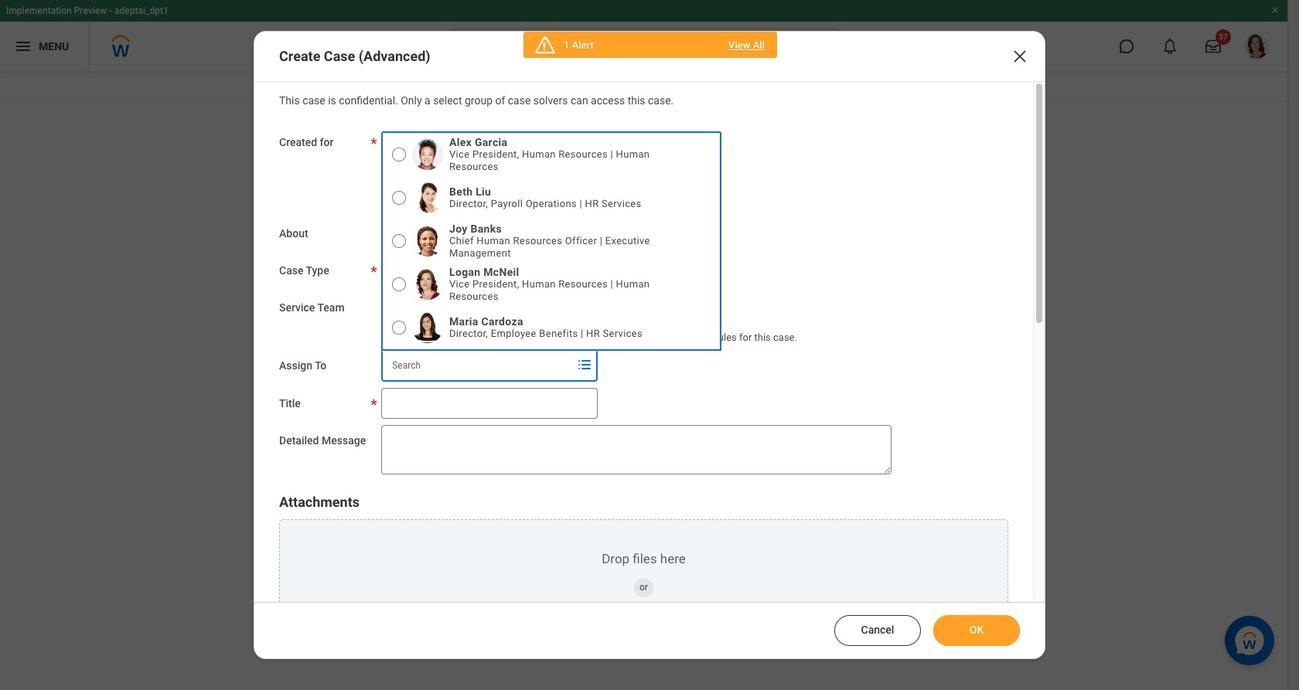 Task type: describe. For each thing, give the bounding box(es) containing it.
is
[[328, 94, 336, 107]]

management
[[450, 248, 511, 259]]

services for cardoza
[[603, 328, 643, 340]]

1 vertical spatial this
[[755, 332, 771, 343]]

1 alert
[[564, 39, 594, 51]]

chief
[[450, 235, 474, 247]]

profile logan mcneil element
[[1235, 29, 1279, 63]]

cancel
[[861, 624, 894, 637]]

External field
[[470, 171, 660, 199]]

Assign To field
[[382, 352, 573, 380]]

hr confidential, press delete to clear value, ctrl + enter opens in new window. option
[[388, 299, 504, 318]]

select
[[433, 94, 462, 107]]

all
[[753, 39, 765, 51]]

hr confidential
[[409, 302, 483, 314]]

alert
[[572, 39, 594, 51]]

executive
[[606, 235, 650, 247]]

resources up liu
[[450, 161, 499, 173]]

covid-19 element
[[409, 264, 454, 277]]

0 vertical spatial this
[[628, 94, 646, 107]]

ext link image inside hr confidential, press delete to clear value, ctrl + enter opens in new window. option
[[486, 301, 501, 316]]

human down executive
[[616, 279, 650, 290]]

rules
[[715, 332, 737, 343]]

hr for beth liu
[[585, 198, 599, 210]]

solvers
[[534, 94, 568, 107]]

confidential.
[[339, 94, 398, 107]]

director, for maria
[[450, 328, 488, 340]]

maria
[[450, 316, 479, 328]]

service team
[[279, 301, 345, 314]]

About field
[[382, 219, 573, 247]]

human down access
[[616, 149, 650, 160]]

create case (advanced) dialog
[[254, 31, 1046, 691]]

or
[[640, 583, 648, 593]]

case type
[[279, 264, 329, 277]]

group
[[465, 94, 493, 107]]

ok
[[970, 624, 984, 637]]

assign to
[[279, 360, 327, 372]]

create case (advanced)
[[279, 48, 431, 64]]

title
[[279, 398, 301, 410]]

detailed message
[[279, 435, 366, 447]]

payroll
[[491, 198, 523, 210]]

access
[[591, 94, 625, 107]]

resources down logan
[[450, 291, 499, 303]]

selecting
[[408, 332, 450, 343]]

Title text field
[[381, 388, 598, 419]]

preview
[[74, 5, 107, 16]]

maria cardoza director, employee benefits | hr services
[[450, 316, 643, 340]]

resources up external "field"
[[559, 149, 608, 160]]

to
[[315, 360, 327, 372]]

beth
[[450, 186, 473, 198]]

prompts image
[[576, 223, 594, 242]]

president, for garcia
[[473, 149, 520, 160]]

| for banks
[[600, 235, 603, 247]]

only
[[401, 94, 422, 107]]

alex garcia vice president, human resources | human resources
[[450, 136, 650, 173]]

vice for alex garcia
[[450, 149, 470, 160]]

| for garcia
[[611, 149, 614, 160]]

type
[[306, 264, 329, 277]]

resources down the officer
[[559, 279, 608, 290]]

joy banks image
[[412, 226, 443, 257]]

ignore
[[540, 332, 568, 343]]

adeptai_dpt1
[[115, 5, 169, 16]]

attachments
[[279, 494, 360, 511]]

logan mcneil vice president, human resources | human resources
[[450, 266, 650, 303]]

1 horizontal spatial case
[[324, 48, 355, 64]]

alert: selecting a service team will ignore and override active case routing rules for this case.
[[381, 332, 797, 343]]

director, for beth
[[450, 198, 488, 210]]

1 horizontal spatial for
[[739, 332, 752, 343]]



Task type: vqa. For each thing, say whether or not it's contained in the screenshot.
President, for McNeil
yes



Task type: locate. For each thing, give the bounding box(es) containing it.
a
[[425, 94, 431, 107], [452, 332, 458, 343]]

| inside the beth liu director, payroll operations | hr services
[[580, 198, 583, 210]]

0 vertical spatial service
[[279, 301, 315, 314]]

services up executive
[[602, 198, 642, 210]]

0 horizontal spatial for
[[320, 136, 334, 148]]

| inside joy banks chief human resources officer | executive management
[[600, 235, 603, 247]]

services right and
[[603, 328, 643, 340]]

Worker field
[[465, 137, 655, 165]]

beth liu image
[[412, 183, 443, 214]]

team down cardoza
[[495, 332, 520, 343]]

0 horizontal spatial this
[[628, 94, 646, 107]]

services
[[602, 198, 642, 210], [603, 328, 643, 340]]

alex garcia image
[[412, 139, 443, 170]]

vice inside the 'logan mcneil vice president, human resources | human resources'
[[450, 279, 470, 290]]

officer
[[565, 235, 597, 247]]

vice for logan mcneil
[[450, 279, 470, 290]]

|
[[611, 149, 614, 160], [580, 198, 583, 210], [600, 235, 603, 247], [611, 279, 614, 290], [581, 328, 584, 340]]

0 vertical spatial team
[[317, 301, 345, 314]]

case. right 'rules' at the top right of page
[[773, 332, 797, 343]]

director,
[[450, 198, 488, 210], [450, 328, 488, 340]]

| for mcneil
[[611, 279, 614, 290]]

for
[[320, 136, 334, 148], [739, 332, 752, 343]]

view all
[[729, 39, 765, 51]]

employee
[[491, 328, 537, 340]]

1 horizontal spatial case
[[508, 94, 531, 107]]

vice down 19
[[450, 279, 470, 290]]

2 vice from the top
[[450, 279, 470, 290]]

service
[[279, 301, 315, 314], [460, 332, 493, 343]]

1 horizontal spatial a
[[452, 332, 458, 343]]

prompts image
[[576, 356, 594, 374]]

ext link image
[[457, 263, 472, 278], [486, 301, 501, 316]]

garcia
[[475, 136, 508, 149]]

this case is confidential. only a select group of case solvers can access this case.
[[279, 94, 674, 107]]

hr down the logan mcneil icon
[[409, 302, 423, 314]]

2 director, from the top
[[450, 328, 488, 340]]

override
[[590, 332, 626, 343]]

benefits
[[539, 328, 578, 340]]

can
[[571, 94, 588, 107]]

president, inside alex garcia vice president, human resources | human resources
[[473, 149, 520, 160]]

will
[[523, 332, 538, 343]]

Detailed Message text field
[[381, 426, 892, 475]]

case left is
[[303, 94, 325, 107]]

services inside the beth liu director, payroll operations | hr services
[[602, 198, 642, 210]]

this right access
[[628, 94, 646, 107]]

2 president, from the top
[[473, 279, 520, 290]]

0 vertical spatial ext link image
[[457, 263, 472, 278]]

0 vertical spatial hr
[[585, 198, 599, 210]]

1 vertical spatial a
[[452, 332, 458, 343]]

0 vertical spatial president,
[[473, 149, 520, 160]]

case right of
[[508, 94, 531, 107]]

| up prompts image
[[580, 198, 583, 210]]

hr inside hr confidential element
[[409, 302, 423, 314]]

this right 'rules' at the top right of page
[[755, 332, 771, 343]]

this
[[628, 94, 646, 107], [755, 332, 771, 343]]

1 horizontal spatial this
[[755, 332, 771, 343]]

detailed
[[279, 435, 319, 447]]

hr
[[585, 198, 599, 210], [409, 302, 423, 314], [586, 328, 600, 340]]

| inside maria cardoza director, employee benefits | hr services
[[581, 328, 584, 340]]

1 vertical spatial case
[[279, 264, 304, 277]]

0 vertical spatial a
[[425, 94, 431, 107]]

1 horizontal spatial service
[[460, 332, 493, 343]]

| right benefits
[[581, 328, 584, 340]]

19
[[442, 264, 454, 276]]

| inside alex garcia vice president, human resources | human resources
[[611, 149, 614, 160]]

human up external "field"
[[522, 149, 556, 160]]

-
[[109, 5, 112, 16]]

0 horizontal spatial case.
[[648, 94, 674, 107]]

team down type
[[317, 301, 345, 314]]

mcneil
[[484, 266, 520, 279]]

team
[[317, 301, 345, 314], [495, 332, 520, 343]]

case
[[303, 94, 325, 107], [508, 94, 531, 107], [657, 332, 679, 343]]

resources inside joy banks chief human resources officer | executive management
[[513, 235, 563, 247]]

0 horizontal spatial a
[[425, 94, 431, 107]]

liu
[[476, 186, 491, 198]]

services inside maria cardoza director, employee benefits | hr services
[[603, 328, 643, 340]]

active
[[628, 332, 655, 343]]

hr up prompts icon
[[586, 328, 600, 340]]

ext link image inside covid-19, press delete to clear value, ctrl + enter opens in new window. option
[[457, 263, 472, 278]]

banks
[[471, 223, 502, 235]]

0 vertical spatial case.
[[648, 94, 674, 107]]

close environment banner image
[[1271, 5, 1280, 15]]

human up management
[[477, 235, 511, 247]]

view
[[729, 39, 751, 51]]

main content
[[0, 71, 1288, 145]]

and
[[571, 332, 587, 343]]

director, up joy
[[450, 198, 488, 210]]

hr confidential element
[[409, 301, 483, 315]]

1 vertical spatial ext link image
[[486, 301, 501, 316]]

1 vertical spatial hr
[[409, 302, 423, 314]]

resources
[[559, 149, 608, 160], [450, 161, 499, 173], [513, 235, 563, 247], [559, 279, 608, 290], [450, 291, 499, 303]]

| down executive
[[611, 279, 614, 290]]

2 vertical spatial hr
[[586, 328, 600, 340]]

joy banks chief human resources officer | executive management
[[450, 223, 650, 259]]

0 horizontal spatial ext link image
[[457, 263, 472, 278]]

1 horizontal spatial case.
[[773, 332, 797, 343]]

hr up prompts image
[[585, 198, 599, 210]]

created
[[279, 136, 317, 148]]

1 president, from the top
[[473, 149, 520, 160]]

confidential
[[426, 302, 483, 314]]

inbox large image
[[1206, 39, 1221, 54]]

1 director, from the top
[[450, 198, 488, 210]]

0 vertical spatial for
[[320, 136, 334, 148]]

1 vertical spatial president,
[[473, 279, 520, 290]]

0 horizontal spatial case
[[303, 94, 325, 107]]

1 vertical spatial team
[[495, 332, 520, 343]]

logan mcneil image
[[412, 269, 443, 300]]

president, inside the 'logan mcneil vice president, human resources | human resources'
[[473, 279, 520, 290]]

resources down operations
[[513, 235, 563, 247]]

1 vice from the top
[[450, 149, 470, 160]]

human inside joy banks chief human resources officer | executive management
[[477, 235, 511, 247]]

implementation
[[6, 5, 72, 16]]

ok button
[[934, 616, 1020, 647]]

about
[[279, 227, 308, 240]]

message
[[322, 435, 366, 447]]

ext link image right maria
[[486, 301, 501, 316]]

implementation preview -   adeptai_dpt1
[[6, 5, 169, 16]]

president, for mcneil
[[473, 279, 520, 290]]

president, right alex
[[473, 149, 520, 160]]

case right create in the top left of the page
[[324, 48, 355, 64]]

0 horizontal spatial team
[[317, 301, 345, 314]]

logan
[[450, 266, 481, 279]]

1 vertical spatial service
[[460, 332, 493, 343]]

1
[[564, 39, 570, 51]]

service down case type
[[279, 301, 315, 314]]

case.
[[648, 94, 674, 107], [773, 332, 797, 343]]

director, down confidential on the left top
[[450, 328, 488, 340]]

for right 'rules' at the top right of page
[[739, 332, 752, 343]]

exclamation image
[[539, 41, 550, 52]]

for right created
[[320, 136, 334, 148]]

case. right access
[[648, 94, 674, 107]]

alert:
[[381, 332, 406, 343]]

1 vertical spatial case.
[[773, 332, 797, 343]]

a down maria
[[452, 332, 458, 343]]

services for liu
[[602, 198, 642, 210]]

hr inside maria cardoza director, employee benefits | hr services
[[586, 328, 600, 340]]

0 vertical spatial director,
[[450, 198, 488, 210]]

case
[[324, 48, 355, 64], [279, 264, 304, 277]]

1 horizontal spatial ext link image
[[486, 301, 501, 316]]

2 horizontal spatial case
[[657, 332, 679, 343]]

worker
[[412, 141, 446, 154]]

1 vertical spatial for
[[739, 332, 752, 343]]

1 horizontal spatial team
[[495, 332, 520, 343]]

0 horizontal spatial case
[[279, 264, 304, 277]]

president,
[[473, 149, 520, 160], [473, 279, 520, 290]]

vice
[[450, 149, 470, 160], [450, 279, 470, 290]]

cancel button
[[835, 616, 921, 647]]

hr inside the beth liu director, payroll operations | hr services
[[585, 198, 599, 210]]

assign
[[279, 360, 313, 372]]

covid-
[[409, 264, 442, 276]]

president, down management
[[473, 279, 520, 290]]

covid-19
[[409, 264, 454, 276]]

a right only
[[425, 94, 431, 107]]

this
[[279, 94, 300, 107]]

cardoza
[[482, 316, 524, 328]]

create
[[279, 48, 321, 64]]

x image
[[1011, 47, 1029, 66]]

0 vertical spatial case
[[324, 48, 355, 64]]

(advanced)
[[359, 48, 431, 64]]

vice right worker on the left top
[[450, 149, 470, 160]]

case right active
[[657, 332, 679, 343]]

maria cardoza image
[[412, 313, 443, 344]]

joy
[[450, 223, 468, 235]]

ext link image right 19
[[457, 263, 472, 278]]

1 vertical spatial director,
[[450, 328, 488, 340]]

human right the mcneil
[[522, 279, 556, 290]]

routing
[[681, 332, 713, 343]]

vice inside alex garcia vice president, human resources | human resources
[[450, 149, 470, 160]]

| down access
[[611, 149, 614, 160]]

covid-19, press delete to clear value, ctrl + enter opens in new window. option
[[387, 261, 475, 280]]

external
[[412, 175, 451, 188]]

x small image
[[390, 263, 405, 278]]

| right prompts image
[[600, 235, 603, 247]]

attachments region
[[279, 494, 1009, 676]]

alex
[[450, 136, 472, 149]]

0 vertical spatial services
[[602, 198, 642, 210]]

0 vertical spatial vice
[[450, 149, 470, 160]]

operations
[[526, 198, 577, 210]]

director, inside the beth liu director, payroll operations | hr services
[[450, 198, 488, 210]]

1 vertical spatial vice
[[450, 279, 470, 290]]

hr for maria cardoza
[[586, 328, 600, 340]]

beth liu director, payroll operations | hr services
[[450, 186, 642, 210]]

human
[[522, 149, 556, 160], [616, 149, 650, 160], [477, 235, 511, 247], [522, 279, 556, 290], [616, 279, 650, 290]]

case left type
[[279, 264, 304, 277]]

director, inside maria cardoza director, employee benefits | hr services
[[450, 328, 488, 340]]

| inside the 'logan mcneil vice president, human resources | human resources'
[[611, 279, 614, 290]]

0 horizontal spatial service
[[279, 301, 315, 314]]

of
[[495, 94, 505, 107]]

implementation preview -   adeptai_dpt1 banner
[[0, 0, 1288, 71]]

service down maria
[[460, 332, 493, 343]]

notifications large image
[[1163, 39, 1178, 54]]

created for
[[279, 136, 334, 148]]

1 vertical spatial services
[[603, 328, 643, 340]]



